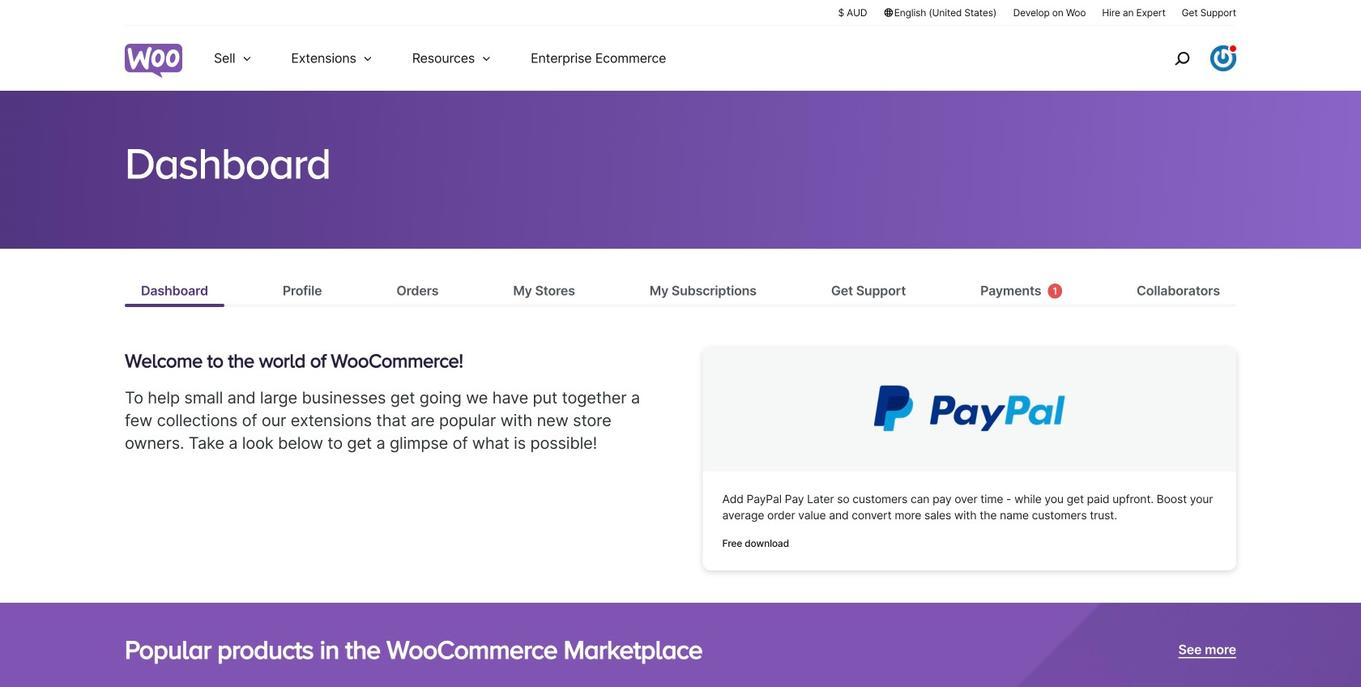 Task type: describe. For each thing, give the bounding box(es) containing it.
service navigation menu element
[[1141, 32, 1237, 85]]



Task type: vqa. For each thing, say whether or not it's contained in the screenshot.
Search icon
yes



Task type: locate. For each thing, give the bounding box(es) containing it.
search image
[[1170, 45, 1196, 71]]

open account menu image
[[1211, 45, 1237, 71]]



